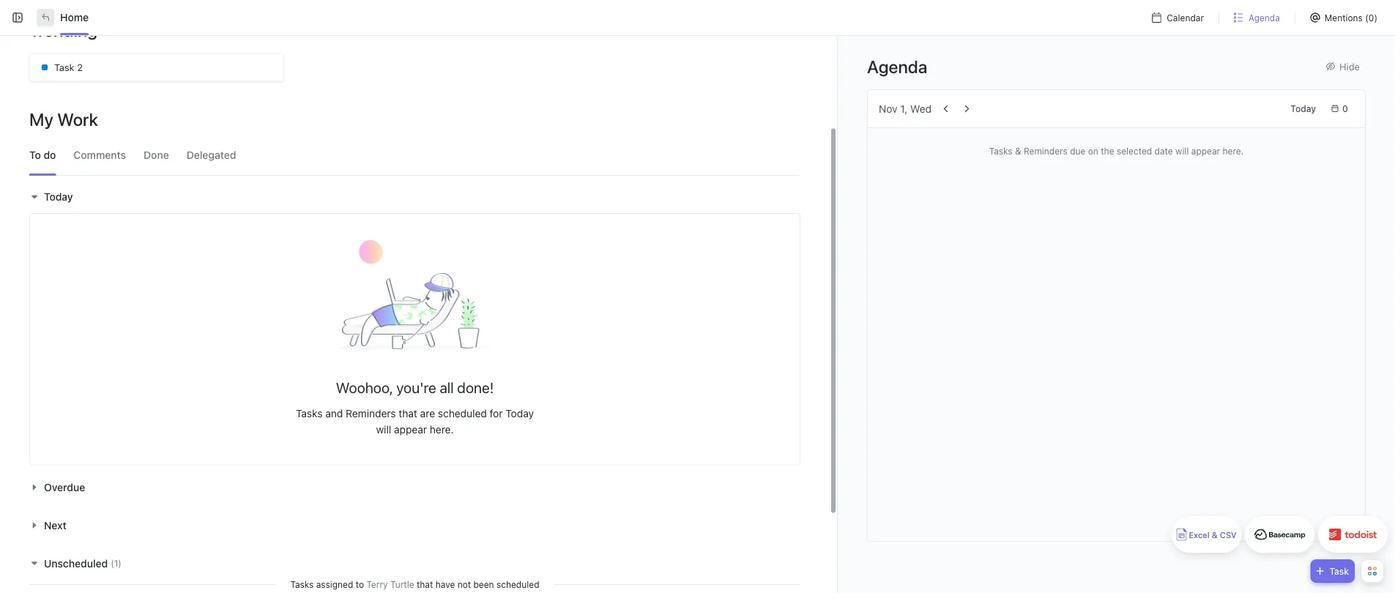 Task type: describe. For each thing, give the bounding box(es) containing it.
unscheduled (1)
[[44, 558, 122, 570]]

1 horizontal spatial agenda
[[1249, 12, 1280, 23]]

work
[[57, 110, 98, 130]]

woohoo, you're all done!
[[336, 380, 494, 397]]

my work
[[29, 110, 98, 130]]

to
[[356, 580, 364, 590]]

turtle
[[390, 580, 414, 590]]

csv
[[1220, 531, 1237, 540]]

terry
[[367, 580, 388, 590]]

task for task 2
[[54, 62, 74, 73]]

nov 1, wed
[[879, 103, 932, 115]]

tasks and reminders that are scheduled for today will appear here.
[[296, 408, 534, 436]]

nov 1, wed button
[[879, 103, 932, 115]]

0 button
[[1325, 100, 1354, 118]]

you're
[[397, 380, 436, 397]]

my
[[29, 110, 53, 130]]

scheduled inside the tasks and reminders that are scheduled for today will appear here.
[[438, 408, 487, 420]]

0 horizontal spatial agenda
[[867, 56, 928, 77]]

reminders for and
[[346, 408, 396, 420]]

hide
[[1340, 61, 1360, 72]]

wed
[[911, 103, 932, 115]]

overdue
[[44, 482, 85, 494]]

1 horizontal spatial scheduled
[[497, 580, 540, 590]]

unscheduled
[[44, 558, 108, 570]]

to
[[29, 149, 41, 162]]

due
[[1070, 146, 1086, 156]]

and
[[325, 408, 343, 420]]

task 2 link
[[29, 54, 284, 82]]

have
[[436, 580, 455, 590]]

2
[[77, 62, 83, 73]]

will for the
[[1176, 146, 1189, 156]]

been
[[474, 580, 494, 590]]

overdue button
[[29, 482, 89, 494]]

all
[[440, 380, 454, 397]]

1 vertical spatial that
[[417, 580, 433, 590]]

appear for scheduled
[[394, 424, 427, 436]]

& for tasks
[[1015, 146, 1022, 156]]

excel & csv link
[[1172, 516, 1242, 553]]

here. for today
[[430, 424, 454, 436]]



Task type: locate. For each thing, give the bounding box(es) containing it.
(0)
[[1366, 12, 1378, 23]]

will right date at the top of the page
[[1176, 146, 1189, 156]]

woohoo,
[[336, 380, 393, 397]]

0 horizontal spatial scheduled
[[438, 408, 487, 420]]

today
[[1291, 104, 1316, 114], [44, 191, 73, 203], [506, 408, 534, 420]]

done
[[144, 149, 169, 162]]

will for scheduled
[[376, 424, 391, 436]]

delegated button
[[187, 136, 236, 175]]

0 vertical spatial scheduled
[[438, 408, 487, 420]]

1 horizontal spatial reminders
[[1024, 146, 1068, 156]]

calendar
[[1167, 12, 1204, 23]]

1 horizontal spatial appear
[[1192, 146, 1221, 156]]

mentions (0)
[[1325, 12, 1378, 23]]

to do
[[29, 149, 56, 162]]

scheduled right been
[[497, 580, 540, 590]]

tasks for tasks & reminders due on the selected date will appear here.
[[990, 146, 1013, 156]]

& left csv
[[1212, 531, 1218, 540]]

reminders inside the tasks and reminders that are scheduled for today will appear here.
[[346, 408, 396, 420]]

to do tab panel
[[22, 181, 808, 593]]

0 vertical spatial appear
[[1192, 146, 1221, 156]]

reminders
[[1024, 146, 1068, 156], [346, 408, 396, 420]]

on
[[1088, 146, 1099, 156]]

1 vertical spatial task
[[1330, 566, 1349, 577]]

1 vertical spatial &
[[1212, 531, 1218, 540]]

not
[[458, 580, 471, 590]]

0 horizontal spatial today
[[44, 191, 73, 203]]

1 vertical spatial today
[[44, 191, 73, 203]]

my work tab list
[[22, 136, 808, 175]]

1 vertical spatial reminders
[[346, 408, 396, 420]]

0
[[1343, 104, 1348, 114]]

here.
[[1223, 146, 1244, 156], [430, 424, 454, 436]]

that left are
[[399, 408, 417, 420]]

1,
[[901, 103, 908, 115]]

1 vertical spatial agenda
[[867, 56, 928, 77]]

for
[[490, 408, 503, 420]]

today inside the tasks and reminders that are scheduled for today will appear here.
[[506, 408, 534, 420]]

0 horizontal spatial &
[[1015, 146, 1022, 156]]

excel
[[1189, 531, 1210, 540]]

0 vertical spatial tasks
[[990, 146, 1013, 156]]

today left 0 dropdown button
[[1291, 104, 1316, 114]]

& for excel
[[1212, 531, 1218, 540]]

delegated
[[187, 149, 236, 162]]

date
[[1155, 146, 1173, 156]]

0 horizontal spatial task
[[54, 62, 74, 73]]

0 horizontal spatial here.
[[430, 424, 454, 436]]

0 vertical spatial &
[[1015, 146, 1022, 156]]

comments button
[[74, 136, 126, 175]]

today down the do in the top of the page
[[44, 191, 73, 203]]

agenda
[[1249, 12, 1280, 23], [867, 56, 928, 77]]

1 horizontal spatial here.
[[1223, 146, 1244, 156]]

0 vertical spatial agenda
[[1249, 12, 1280, 23]]

2 vertical spatial today
[[506, 408, 534, 420]]

that
[[399, 408, 417, 420], [417, 580, 433, 590]]

excel & csv
[[1189, 531, 1237, 540]]

task for task
[[1330, 566, 1349, 577]]

done button
[[144, 136, 169, 175]]

will down woohoo,
[[376, 424, 391, 436]]

will
[[1176, 146, 1189, 156], [376, 424, 391, 436]]

trending
[[29, 20, 98, 41]]

appear for the
[[1192, 146, 1221, 156]]

to do button
[[29, 136, 56, 175]]

appear
[[1192, 146, 1221, 156], [394, 424, 427, 436]]

0 vertical spatial reminders
[[1024, 146, 1068, 156]]

task 2
[[54, 62, 83, 73]]

tasks & reminders due on the selected date will appear here.
[[990, 146, 1244, 156]]

&
[[1015, 146, 1022, 156], [1212, 531, 1218, 540]]

0 vertical spatial that
[[399, 408, 417, 420]]

0 horizontal spatial reminders
[[346, 408, 396, 420]]

1 horizontal spatial today
[[506, 408, 534, 420]]

assigned
[[316, 580, 353, 590]]

selected
[[1117, 146, 1152, 156]]

1 vertical spatial tasks
[[296, 408, 323, 420]]

tasks assigned to terry turtle that have not been scheduled
[[290, 580, 540, 590]]

today inside button
[[1291, 104, 1316, 114]]

task
[[54, 62, 74, 73], [1330, 566, 1349, 577]]

here. for date
[[1223, 146, 1244, 156]]

2 vertical spatial tasks
[[290, 580, 314, 590]]

1 vertical spatial appear
[[394, 424, 427, 436]]

2 horizontal spatial today
[[1291, 104, 1316, 114]]

scheduled down "done!" at the bottom left of page
[[438, 408, 487, 420]]

1 horizontal spatial task
[[1330, 566, 1349, 577]]

the
[[1101, 146, 1115, 156]]

that inside the tasks and reminders that are scheduled for today will appear here.
[[399, 408, 417, 420]]

home
[[60, 11, 89, 23]]

here. down are
[[430, 424, 454, 436]]

reminders left due
[[1024, 146, 1068, 156]]

do
[[44, 149, 56, 162]]

(1)
[[111, 559, 122, 569]]

done!
[[457, 380, 494, 397]]

0 vertical spatial here.
[[1223, 146, 1244, 156]]

today button
[[29, 191, 77, 203]]

appear inside the tasks and reminders that are scheduled for today will appear here.
[[394, 424, 427, 436]]

next
[[44, 520, 66, 532]]

appear right date at the top of the page
[[1192, 146, 1221, 156]]

next button
[[29, 520, 70, 532]]

tasks for tasks and reminders that are scheduled for today will appear here.
[[296, 408, 323, 420]]

are
[[420, 408, 435, 420]]

0 vertical spatial today
[[1291, 104, 1316, 114]]

reminders down woohoo,
[[346, 408, 396, 420]]

comments
[[74, 149, 126, 162]]

0 horizontal spatial will
[[376, 424, 391, 436]]

1 vertical spatial here.
[[430, 424, 454, 436]]

1 vertical spatial scheduled
[[497, 580, 540, 590]]

1 horizontal spatial &
[[1212, 531, 1218, 540]]

1 horizontal spatial will
[[1176, 146, 1189, 156]]

scheduled
[[438, 408, 487, 420], [497, 580, 540, 590]]

& left due
[[1015, 146, 1022, 156]]

0 vertical spatial task
[[54, 62, 74, 73]]

here. right date at the top of the page
[[1223, 146, 1244, 156]]

today right "for" on the bottom left
[[506, 408, 534, 420]]

tasks inside the tasks and reminders that are scheduled for today will appear here.
[[296, 408, 323, 420]]

0 vertical spatial will
[[1176, 146, 1189, 156]]

reminders for &
[[1024, 146, 1068, 156]]

appear down are
[[394, 424, 427, 436]]

that left have
[[417, 580, 433, 590]]

mentions
[[1325, 12, 1363, 23]]

tasks
[[990, 146, 1013, 156], [296, 408, 323, 420], [290, 580, 314, 590]]

0 horizontal spatial appear
[[394, 424, 427, 436]]

nov
[[879, 103, 898, 115]]

1 vertical spatial will
[[376, 424, 391, 436]]

today button
[[1285, 100, 1322, 118]]

here. inside the tasks and reminders that are scheduled for today will appear here.
[[430, 424, 454, 436]]

will inside the tasks and reminders that are scheduled for today will appear here.
[[376, 424, 391, 436]]



Task type: vqa. For each thing, say whether or not it's contained in the screenshot.
top the that
yes



